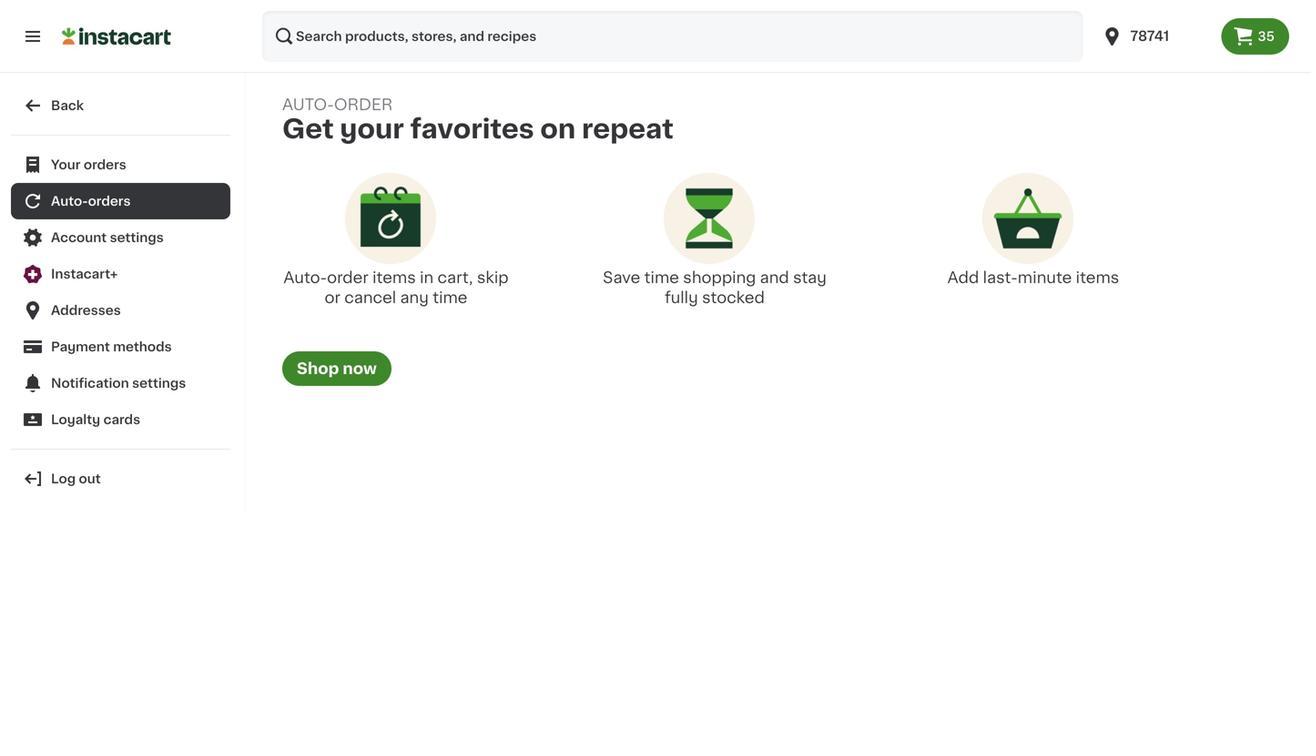 Task type: locate. For each thing, give the bounding box(es) containing it.
settings down the methods
[[132, 377, 186, 390]]

account settings
[[51, 231, 164, 244]]

repeat
[[582, 116, 674, 142]]

settings inside account settings link
[[110, 231, 164, 244]]

orders for your orders
[[84, 159, 126, 171]]

items up any
[[373, 270, 416, 286]]

get
[[282, 116, 334, 142]]

0 horizontal spatial auto-
[[51, 195, 88, 208]]

instacart logo image
[[62, 26, 171, 47]]

on
[[541, 116, 576, 142]]

1 vertical spatial time
[[433, 290, 468, 306]]

your orders
[[51, 159, 126, 171]]

1 vertical spatial orders
[[88, 195, 131, 208]]

auto-orders link
[[11, 183, 230, 220]]

cancel
[[345, 290, 396, 306]]

1 vertical spatial auto-
[[284, 270, 327, 286]]

add last-minute items
[[948, 270, 1120, 286]]

out
[[79, 473, 101, 486]]

auto- down "your"
[[51, 195, 88, 208]]

time inside auto-order items in cart, skip or cancel any time
[[433, 290, 468, 306]]

notification settings link
[[11, 365, 230, 402]]

any
[[400, 290, 429, 306]]

0 vertical spatial auto-
[[51, 195, 88, 208]]

your orders link
[[11, 147, 230, 183]]

in
[[420, 270, 434, 286]]

0 horizontal spatial items
[[373, 270, 416, 286]]

time up fully
[[645, 270, 680, 286]]

last-
[[984, 270, 1018, 286]]

order
[[327, 270, 369, 286]]

1 horizontal spatial items
[[1077, 270, 1120, 286]]

minute
[[1018, 270, 1073, 286]]

payment methods link
[[11, 329, 230, 365]]

log
[[51, 473, 76, 486]]

fully
[[665, 290, 698, 306]]

35 button
[[1222, 18, 1290, 55]]

orders up account settings
[[88, 195, 131, 208]]

orders
[[84, 159, 126, 171], [88, 195, 131, 208]]

0 horizontal spatial time
[[433, 290, 468, 306]]

None search field
[[262, 11, 1084, 62]]

methods
[[113, 341, 172, 353]]

auto- for order
[[284, 270, 327, 286]]

auto-
[[51, 195, 88, 208], [284, 270, 327, 286]]

0 vertical spatial time
[[645, 270, 680, 286]]

settings down auto-orders link
[[110, 231, 164, 244]]

78741 button
[[1091, 11, 1222, 62]]

settings for account settings
[[110, 231, 164, 244]]

time
[[645, 270, 680, 286], [433, 290, 468, 306]]

cards
[[103, 414, 140, 426]]

1 items from the left
[[373, 270, 416, 286]]

0 vertical spatial orders
[[84, 159, 126, 171]]

settings inside notification settings link
[[132, 377, 186, 390]]

payment methods
[[51, 341, 172, 353]]

account settings link
[[11, 220, 230, 256]]

auto- for orders
[[51, 195, 88, 208]]

items
[[373, 270, 416, 286], [1077, 270, 1120, 286]]

1 horizontal spatial time
[[645, 270, 680, 286]]

favorites
[[410, 116, 534, 142]]

add
[[948, 270, 980, 286]]

1 vertical spatial settings
[[132, 377, 186, 390]]

auto- inside auto-order items in cart, skip or cancel any time
[[284, 270, 327, 286]]

1 horizontal spatial auto-
[[284, 270, 327, 286]]

orders up auto-orders
[[84, 159, 126, 171]]

0 vertical spatial settings
[[110, 231, 164, 244]]

auto- up "or"
[[284, 270, 327, 286]]

now
[[343, 361, 377, 377]]

items right minute
[[1077, 270, 1120, 286]]

time down cart,
[[433, 290, 468, 306]]

timer logo image
[[664, 173, 755, 264]]

save time shopping and stay fully stocked
[[603, 270, 827, 306]]

settings
[[110, 231, 164, 244], [132, 377, 186, 390]]

back
[[51, 99, 84, 112]]

skip
[[477, 270, 509, 286]]

instacart+
[[51, 268, 118, 281]]

Search field
[[262, 11, 1084, 62]]



Task type: describe. For each thing, give the bounding box(es) containing it.
loyalty cards
[[51, 414, 140, 426]]

items inside auto-order items in cart, skip or cancel any time
[[373, 270, 416, 286]]

order
[[334, 97, 393, 113]]

notification
[[51, 377, 129, 390]]

loyalty cards link
[[11, 402, 230, 438]]

auto-
[[282, 97, 334, 113]]

auto-order get your favorites on repeat
[[282, 97, 674, 142]]

shop now
[[297, 361, 377, 377]]

35
[[1259, 30, 1275, 43]]

or
[[325, 290, 341, 306]]

instacart+ link
[[11, 256, 230, 292]]

log out link
[[11, 461, 230, 497]]

time inside the 'save time shopping and stay fully stocked'
[[645, 270, 680, 286]]

cart,
[[438, 270, 473, 286]]

78741 button
[[1102, 11, 1211, 62]]

shopping
[[684, 270, 756, 286]]

save
[[603, 270, 641, 286]]

stocked
[[702, 290, 765, 306]]

auto-order logo image
[[345, 173, 436, 264]]

notification settings
[[51, 377, 186, 390]]

payment
[[51, 341, 110, 353]]

log out
[[51, 473, 101, 486]]

account
[[51, 231, 107, 244]]

your
[[340, 116, 404, 142]]

addresses link
[[11, 292, 230, 329]]

settings for notification settings
[[132, 377, 186, 390]]

back link
[[11, 87, 230, 124]]

shop
[[297, 361, 339, 377]]

orders for auto-orders
[[88, 195, 131, 208]]

2 items from the left
[[1077, 270, 1120, 286]]

bag logo image
[[983, 173, 1074, 264]]

stay
[[794, 270, 827, 286]]

shop now button
[[282, 352, 392, 386]]

78741
[[1131, 30, 1170, 43]]

loyalty
[[51, 414, 100, 426]]

addresses
[[51, 304, 121, 317]]

and
[[760, 270, 790, 286]]

your
[[51, 159, 81, 171]]

auto-order items in cart, skip or cancel any time
[[284, 270, 509, 306]]

auto-orders
[[51, 195, 131, 208]]



Task type: vqa. For each thing, say whether or not it's contained in the screenshot.
fully
yes



